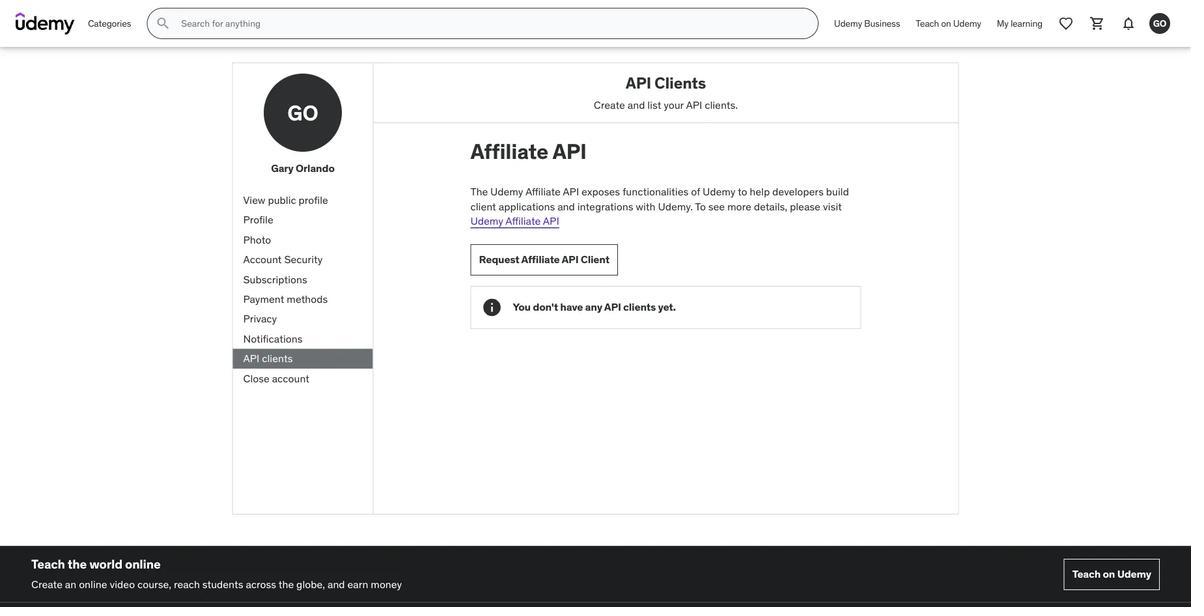Task type: describe. For each thing, give the bounding box(es) containing it.
teach on udemy for teach on udemy link to the left
[[916, 17, 982, 29]]

client
[[581, 253, 610, 266]]

categories
[[88, 17, 131, 29]]

across
[[246, 578, 276, 591]]

clients
[[655, 73, 707, 93]]

details,
[[754, 200, 788, 213]]

account
[[272, 372, 310, 385]]

Search for anything text field
[[179, 12, 803, 35]]

account security link
[[233, 250, 373, 270]]

integrations
[[578, 200, 634, 213]]

view
[[243, 193, 266, 207]]

clients.
[[705, 98, 738, 111]]

0 horizontal spatial teach on udemy link
[[909, 8, 990, 39]]

orlando
[[296, 162, 335, 175]]

help
[[750, 185, 770, 198]]

0 horizontal spatial online
[[79, 578, 107, 591]]

profile
[[299, 193, 328, 207]]

see
[[709, 200, 725, 213]]

api clients link
[[233, 349, 373, 369]]

view public profile profile photo account security subscriptions payment methods privacy notifications api clients close account
[[243, 193, 328, 385]]

earn
[[348, 578, 368, 591]]

on for teach on udemy link to the left
[[942, 17, 952, 29]]

functionalities
[[623, 185, 689, 198]]

to
[[738, 185, 748, 198]]

affiliate up the the
[[471, 138, 549, 164]]

video
[[110, 578, 135, 591]]

request affiliate api client
[[479, 253, 610, 266]]

security
[[284, 253, 323, 266]]

udemy.
[[658, 200, 693, 213]]

wishlist image
[[1059, 16, 1075, 31]]

business
[[865, 17, 901, 29]]

close account link
[[233, 369, 373, 388]]

world
[[89, 557, 122, 572]]

photo
[[243, 233, 271, 246]]

to
[[696, 200, 706, 213]]

don't
[[533, 301, 558, 314]]

my
[[998, 17, 1009, 29]]

1 vertical spatial the
[[279, 578, 294, 591]]

exposes
[[582, 185, 620, 198]]

students
[[202, 578, 243, 591]]

with
[[636, 200, 656, 213]]

api down applications
[[543, 214, 560, 228]]

you don't have any api clients yet.
[[513, 301, 676, 314]]

payment
[[243, 292, 284, 306]]

any
[[586, 301, 603, 314]]

view public profile link
[[233, 190, 373, 210]]

api inside view public profile profile photo account security subscriptions payment methods privacy notifications api clients close account
[[243, 352, 260, 365]]

subscriptions link
[[233, 270, 373, 289]]

methods
[[287, 292, 328, 306]]

an
[[65, 578, 76, 591]]

create inside the teach the world online create an online video course, reach students across the globe, and earn money
[[31, 578, 63, 591]]

go link
[[1145, 8, 1176, 39]]

globe,
[[297, 578, 325, 591]]

0 horizontal spatial the
[[68, 557, 87, 572]]

udemy inside 'link'
[[835, 17, 863, 29]]

categories button
[[80, 8, 139, 39]]

visit
[[824, 200, 842, 213]]



Task type: locate. For each thing, give the bounding box(es) containing it.
online
[[125, 557, 161, 572], [79, 578, 107, 591]]

privacy
[[243, 312, 277, 326]]

affiliate api
[[471, 138, 587, 164]]

submit search image
[[155, 16, 171, 31]]

affiliate right request at the left
[[522, 253, 560, 266]]

clients down notifications
[[262, 352, 293, 365]]

0 vertical spatial and
[[628, 98, 645, 111]]

and left the list at the right of the page
[[628, 98, 645, 111]]

on for the bottom teach on udemy link
[[1104, 568, 1116, 581]]

1 vertical spatial create
[[31, 578, 63, 591]]

1 horizontal spatial on
[[1104, 568, 1116, 581]]

reach
[[174, 578, 200, 591]]

go up "gary orlando"
[[288, 100, 318, 126]]

teach for the bottom teach on udemy link
[[1073, 568, 1101, 581]]

api clients create and list your api clients.
[[594, 73, 738, 111]]

api up close
[[243, 352, 260, 365]]

online right an on the left of the page
[[79, 578, 107, 591]]

2 horizontal spatial and
[[628, 98, 645, 111]]

build
[[827, 185, 850, 198]]

the up an on the left of the page
[[68, 557, 87, 572]]

1 vertical spatial on
[[1104, 568, 1116, 581]]

account
[[243, 253, 282, 266]]

teach on udemy
[[916, 17, 982, 29], [1073, 568, 1152, 581]]

api
[[626, 73, 652, 93], [686, 98, 703, 111], [553, 138, 587, 164], [563, 185, 579, 198], [543, 214, 560, 228], [562, 253, 579, 266], [605, 301, 621, 314], [243, 352, 260, 365]]

teach the world online create an online video course, reach students across the globe, and earn money
[[31, 557, 402, 591]]

of
[[692, 185, 701, 198]]

request
[[479, 253, 520, 266]]

and inside the teach the world online create an online video course, reach students across the globe, and earn money
[[328, 578, 345, 591]]

my learning
[[998, 17, 1043, 29]]

clients left yet.
[[624, 301, 656, 314]]

your
[[664, 98, 684, 111]]

gary
[[271, 162, 294, 175]]

1 horizontal spatial go
[[1154, 17, 1167, 29]]

api inside button
[[562, 253, 579, 266]]

0 vertical spatial teach on udemy link
[[909, 8, 990, 39]]

1 horizontal spatial create
[[594, 98, 625, 111]]

you
[[513, 301, 531, 314]]

teach on udemy for the bottom teach on udemy link
[[1073, 568, 1152, 581]]

api left client
[[562, 253, 579, 266]]

0 horizontal spatial on
[[942, 17, 952, 29]]

and for online
[[328, 578, 345, 591]]

0 horizontal spatial clients
[[262, 352, 293, 365]]

create left an on the left of the page
[[31, 578, 63, 591]]

0 vertical spatial create
[[594, 98, 625, 111]]

profile link
[[233, 210, 373, 230]]

yet.
[[659, 301, 676, 314]]

teach
[[916, 17, 940, 29], [31, 557, 65, 572], [1073, 568, 1101, 581]]

0 horizontal spatial create
[[31, 578, 63, 591]]

on
[[942, 17, 952, 29], [1104, 568, 1116, 581]]

0 vertical spatial go
[[1154, 17, 1167, 29]]

list
[[648, 98, 662, 111]]

have
[[561, 301, 583, 314]]

1 horizontal spatial online
[[125, 557, 161, 572]]

more
[[728, 200, 752, 213]]

udemy affiliate api link
[[471, 214, 560, 228]]

0 vertical spatial on
[[942, 17, 952, 29]]

2 vertical spatial and
[[328, 578, 345, 591]]

create inside api clients create and list your api clients.
[[594, 98, 625, 111]]

request affiliate api client button
[[471, 244, 618, 276]]

affiliate down applications
[[506, 214, 541, 228]]

1 horizontal spatial teach
[[916, 17, 940, 29]]

1 vertical spatial online
[[79, 578, 107, 591]]

notifications link
[[233, 329, 373, 349]]

course,
[[137, 578, 171, 591]]

0 horizontal spatial and
[[328, 578, 345, 591]]

please
[[790, 200, 821, 213]]

and left earn
[[328, 578, 345, 591]]

1 vertical spatial go
[[288, 100, 318, 126]]

photo link
[[233, 230, 373, 250]]

applications
[[499, 200, 555, 213]]

1 horizontal spatial teach on udemy
[[1073, 568, 1152, 581]]

affiliate
[[471, 138, 549, 164], [526, 185, 561, 198], [506, 214, 541, 228], [522, 253, 560, 266]]

the
[[471, 185, 488, 198]]

subscriptions
[[243, 273, 307, 286]]

udemy business link
[[827, 8, 909, 39]]

client
[[471, 200, 496, 213]]

and inside the udemy affiliate api exposes functionalities of udemy to help developers build client applications and integrations with udemy.  to see more details, please visit udemy affiliate api
[[558, 200, 575, 213]]

the
[[68, 557, 87, 572], [279, 578, 294, 591]]

udemy business
[[835, 17, 901, 29]]

profile
[[243, 213, 274, 227]]

0 vertical spatial teach on udemy
[[916, 17, 982, 29]]

0 vertical spatial clients
[[624, 301, 656, 314]]

gary orlando
[[271, 162, 335, 175]]

affiliate up applications
[[526, 185, 561, 198]]

and left integrations
[[558, 200, 575, 213]]

notifications image
[[1121, 16, 1137, 31]]

1 vertical spatial clients
[[262, 352, 293, 365]]

money
[[371, 578, 402, 591]]

1 vertical spatial and
[[558, 200, 575, 213]]

teach for teach on udemy link to the left
[[916, 17, 940, 29]]

api left exposes
[[563, 185, 579, 198]]

udemy
[[835, 17, 863, 29], [954, 17, 982, 29], [491, 185, 524, 198], [703, 185, 736, 198], [471, 214, 504, 228], [1118, 568, 1152, 581]]

developers
[[773, 185, 824, 198]]

and inside api clients create and list your api clients.
[[628, 98, 645, 111]]

public
[[268, 193, 296, 207]]

go right notifications "image"
[[1154, 17, 1167, 29]]

1 horizontal spatial clients
[[624, 301, 656, 314]]

online up course,
[[125, 557, 161, 572]]

1 vertical spatial teach on udemy link
[[1065, 559, 1161, 590]]

the left globe,
[[279, 578, 294, 591]]

privacy link
[[233, 309, 373, 329]]

create
[[594, 98, 625, 111], [31, 578, 63, 591]]

close
[[243, 372, 270, 385]]

api right your at the right top of the page
[[686, 98, 703, 111]]

api right the any
[[605, 301, 621, 314]]

clients inside view public profile profile photo account security subscriptions payment methods privacy notifications api clients close account
[[262, 352, 293, 365]]

0 vertical spatial the
[[68, 557, 87, 572]]

notifications
[[243, 332, 303, 345]]

udemy image
[[16, 12, 75, 35]]

payment methods link
[[233, 289, 373, 309]]

my learning link
[[990, 8, 1051, 39]]

clients
[[624, 301, 656, 314], [262, 352, 293, 365]]

1 vertical spatial teach on udemy
[[1073, 568, 1152, 581]]

0 vertical spatial online
[[125, 557, 161, 572]]

affiliate inside button
[[522, 253, 560, 266]]

learning
[[1011, 17, 1043, 29]]

create left the list at the right of the page
[[594, 98, 625, 111]]

teach inside the teach the world online create an online video course, reach students across the globe, and earn money
[[31, 557, 65, 572]]

2 horizontal spatial teach
[[1073, 568, 1101, 581]]

0 horizontal spatial teach
[[31, 557, 65, 572]]

1 horizontal spatial teach on udemy link
[[1065, 559, 1161, 590]]

and
[[628, 98, 645, 111], [558, 200, 575, 213], [328, 578, 345, 591]]

api up exposes
[[553, 138, 587, 164]]

1 horizontal spatial the
[[279, 578, 294, 591]]

teach on udemy link
[[909, 8, 990, 39], [1065, 559, 1161, 590]]

go inside go link
[[1154, 17, 1167, 29]]

the udemy affiliate api exposes functionalities of udemy to help developers build client applications and integrations with udemy.  to see more details, please visit udemy affiliate api
[[471, 185, 850, 228]]

0 horizontal spatial teach on udemy
[[916, 17, 982, 29]]

api up the list at the right of the page
[[626, 73, 652, 93]]

shopping cart with 0 items image
[[1090, 16, 1106, 31]]

and for api
[[558, 200, 575, 213]]

0 horizontal spatial go
[[288, 100, 318, 126]]

go
[[1154, 17, 1167, 29], [288, 100, 318, 126]]

1 horizontal spatial and
[[558, 200, 575, 213]]



Task type: vqa. For each thing, say whether or not it's contained in the screenshot.
"YOU DON'T HAVE ANY API CLIENTS YET."
yes



